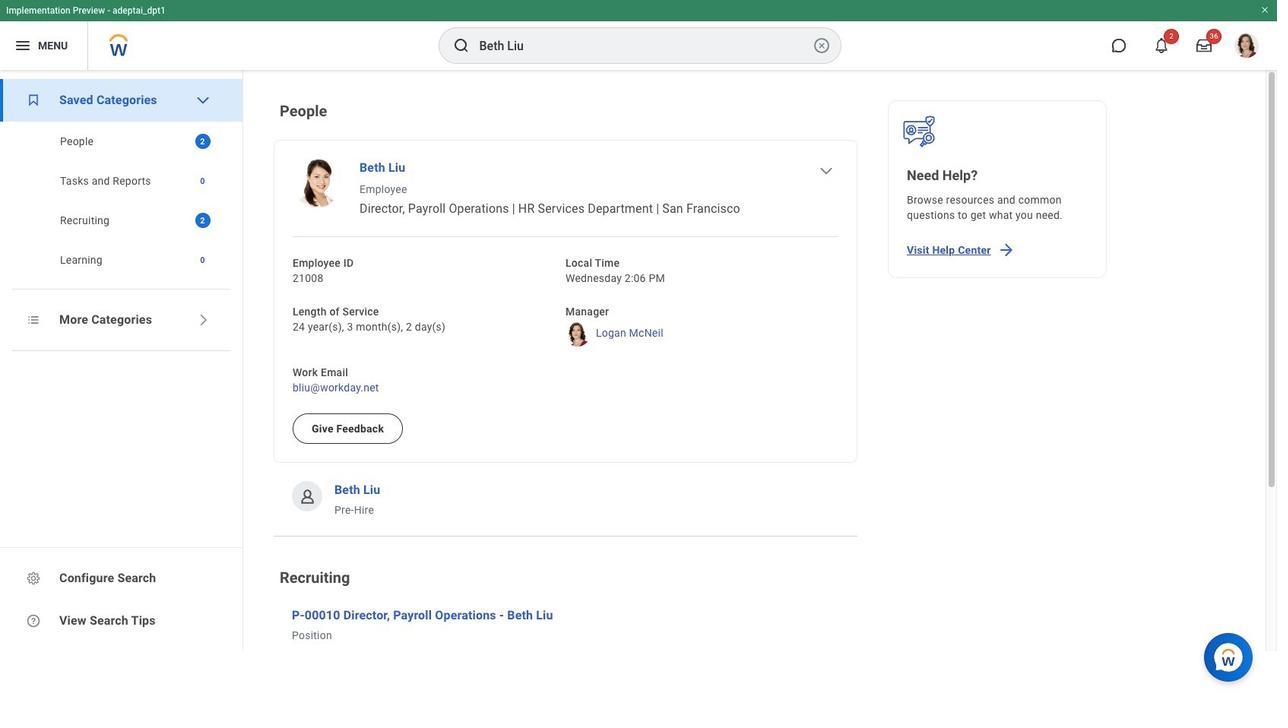 Task type: locate. For each thing, give the bounding box(es) containing it.
0 vertical spatial 2 results element
[[195, 134, 210, 149]]

user image
[[298, 487, 317, 506]]

prompts image
[[26, 312, 41, 328]]

main content
[[243, 70, 1277, 706]]

inbox large image
[[1197, 38, 1212, 53]]

close environment banner image
[[1260, 5, 1270, 14]]

2 results element
[[195, 134, 210, 149], [195, 213, 210, 228]]

search image
[[452, 36, 470, 55]]

arrow right image
[[997, 241, 1015, 259]]

list
[[0, 79, 243, 280], [274, 100, 858, 706], [0, 122, 243, 280], [274, 140, 858, 518]]

Search Workday  search field
[[479, 29, 809, 62]]

media mylearning image
[[26, 93, 41, 108]]

1 vertical spatial 2 results element
[[195, 213, 210, 228]]

profile logan mcneil image
[[1235, 33, 1259, 61]]

notifications large image
[[1154, 38, 1169, 53]]

banner
[[0, 0, 1277, 70]]

1 2 results element from the top
[[195, 134, 210, 149]]



Task type: vqa. For each thing, say whether or not it's contained in the screenshot.
user icon
yes



Task type: describe. For each thing, give the bounding box(es) containing it.
go to beth liu image
[[293, 159, 341, 208]]

2 2 results element from the top
[[195, 213, 210, 228]]

chevron down image
[[195, 93, 210, 108]]

chevron right image
[[195, 312, 210, 328]]

x circle image
[[812, 36, 831, 55]]

gear image
[[26, 571, 41, 586]]

justify image
[[14, 36, 32, 55]]

go to logan mcneil image
[[566, 322, 590, 347]]

question outline image
[[26, 613, 41, 629]]

chevron down image
[[819, 163, 834, 179]]



